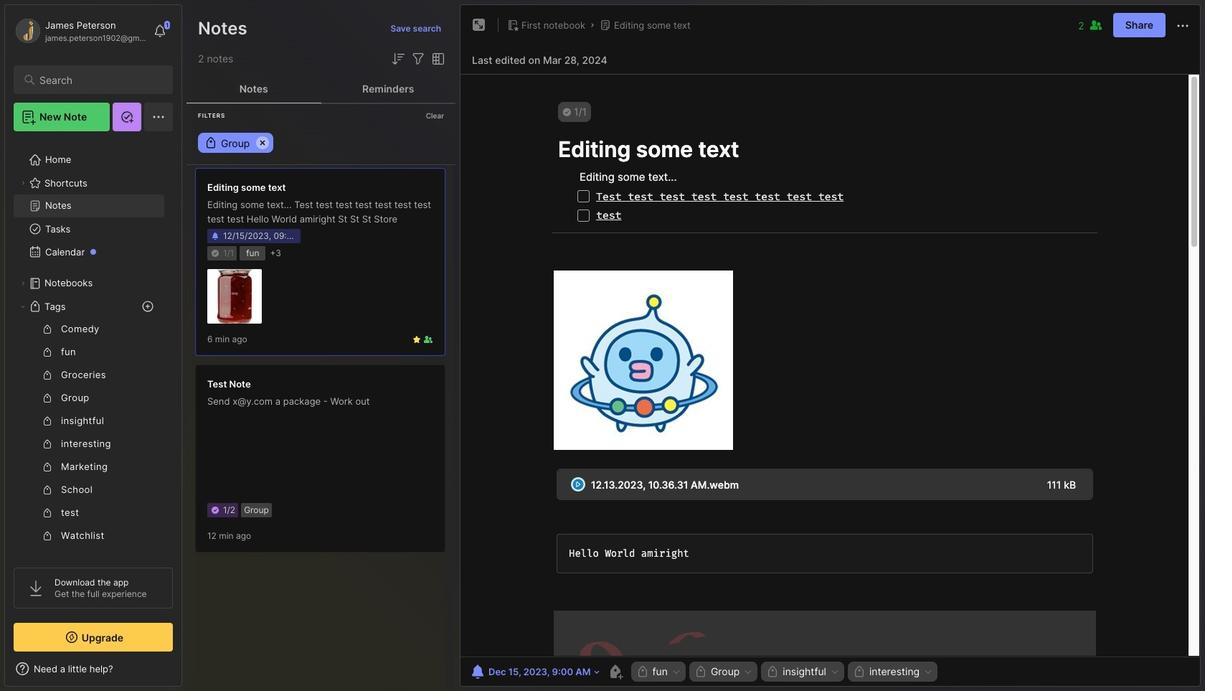 Task type: vqa. For each thing, say whether or not it's contained in the screenshot.
All at bottom right
no



Task type: locate. For each thing, give the bounding box(es) containing it.
Edit reminder field
[[468, 662, 601, 682]]

group
[[14, 318, 164, 593]]

More actions field
[[1175, 16, 1192, 34]]

tree inside main element
[[5, 140, 182, 648]]

add tag image
[[607, 663, 624, 680]]

expand notebooks image
[[19, 279, 27, 288]]

click to collapse image
[[181, 665, 192, 682]]

Add filters field
[[410, 50, 427, 67]]

none search field inside main element
[[39, 71, 160, 88]]

add filters image
[[410, 50, 427, 67]]

tab list
[[187, 75, 456, 103]]

insightful Tag actions field
[[827, 667, 840, 677]]

WHAT'S NEW field
[[5, 657, 182, 680]]

expand tags image
[[19, 302, 27, 311]]

Account field
[[14, 17, 146, 45]]

View options field
[[427, 50, 447, 67]]

None search field
[[39, 71, 160, 88]]

tree
[[5, 140, 182, 648]]

note window element
[[460, 4, 1201, 690]]

more actions image
[[1175, 17, 1192, 34]]

Note Editor text field
[[461, 74, 1201, 657]]

interesting Tag actions field
[[920, 667, 934, 677]]



Task type: describe. For each thing, give the bounding box(es) containing it.
Group Tag actions field
[[740, 667, 754, 677]]

expand note image
[[471, 17, 488, 34]]

main element
[[0, 0, 187, 691]]

Sort options field
[[390, 50, 407, 67]]

fun Tag actions field
[[668, 667, 682, 677]]

group inside main element
[[14, 318, 164, 593]]

thumbnail image
[[207, 269, 262, 324]]

Search text field
[[39, 73, 160, 87]]



